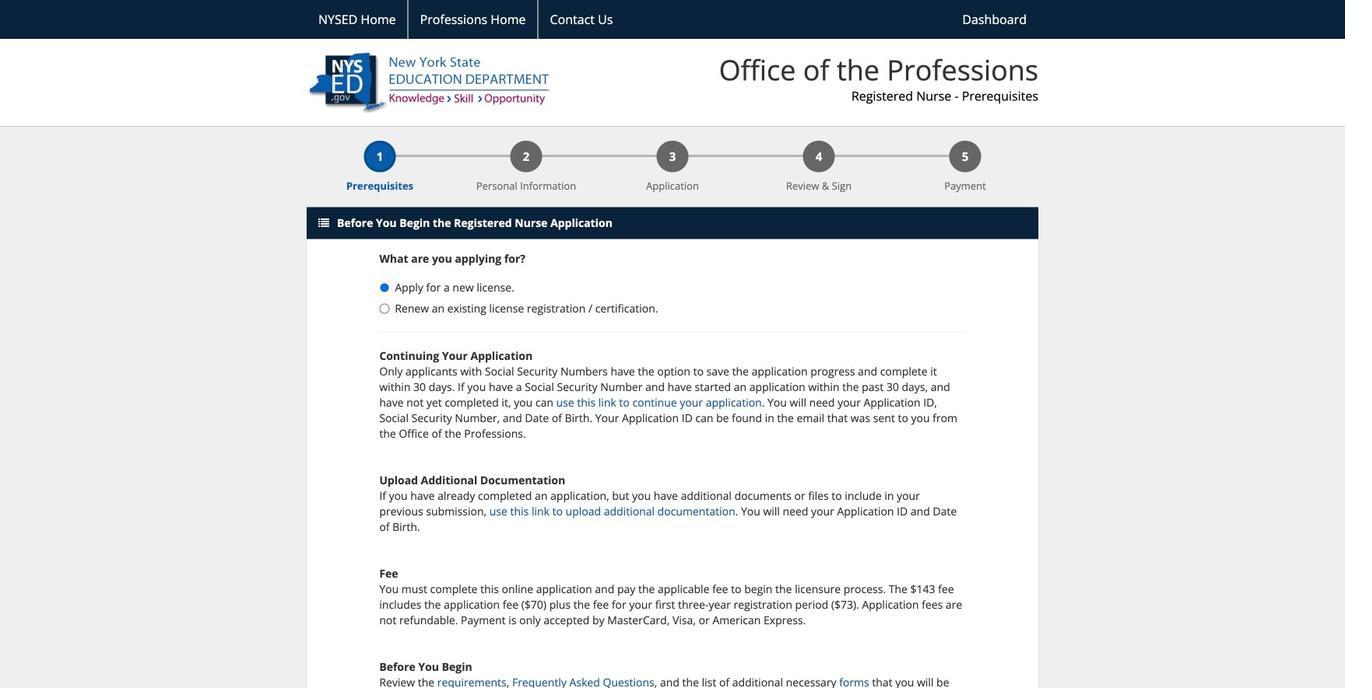 Task type: locate. For each thing, give the bounding box(es) containing it.
None radio
[[379, 283, 389, 293], [379, 304, 389, 314], [379, 283, 389, 293], [379, 304, 389, 314]]

list image
[[318, 218, 329, 229]]



Task type: vqa. For each thing, say whether or not it's contained in the screenshot.
list image
yes



